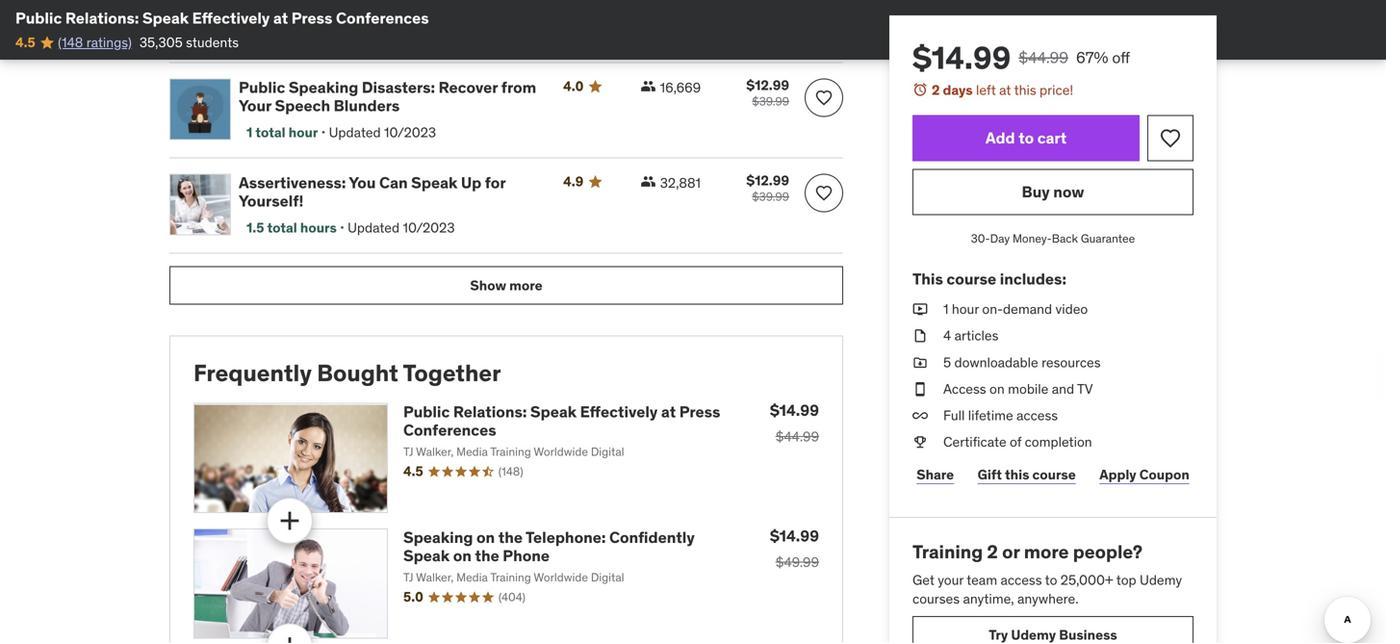 Task type: describe. For each thing, give the bounding box(es) containing it.
now
[[1054, 182, 1085, 202]]

includes:
[[1000, 269, 1067, 289]]

4 articles
[[944, 327, 999, 344]]

on-
[[983, 301, 1004, 318]]

guarantee
[[1081, 231, 1136, 246]]

access inside training 2 or more people? get your team access to 25,000+ top udemy courses anytime, anywhere.
[[1001, 572, 1043, 589]]

xsmall image for certificate of completion
[[913, 433, 928, 452]]

(148 ratings)
[[58, 34, 132, 51]]

full lifetime access
[[944, 407, 1059, 424]]

speak inside assertiveness: you can speak up for yourself!
[[411, 173, 458, 193]]

public for public speaking disasters: recover from your speech blunders
[[239, 77, 285, 97]]

your
[[938, 572, 964, 589]]

35,305 students
[[139, 34, 239, 51]]

you
[[349, 173, 376, 193]]

speech
[[275, 96, 330, 116]]

hour inside the communication skills: be a star presenter on a panels 1 total hour
[[289, 28, 318, 46]]

skills:
[[359, 0, 404, 2]]

$12.99 for assertiveness: you can speak up for yourself!
[[747, 172, 790, 189]]

5.0
[[404, 589, 424, 606]]

disasters:
[[362, 77, 435, 97]]

0 vertical spatial this
[[1015, 81, 1037, 99]]

$14.99 $49.99
[[770, 526, 820, 571]]

days
[[943, 81, 973, 99]]

off
[[1113, 48, 1131, 67]]

speak inside the public relations: speak effectively at press conferences tj walker, media training worldwide digital
[[531, 402, 577, 422]]

add to cart
[[986, 128, 1067, 148]]

press for public relations: speak effectively at press conferences tj walker, media training worldwide digital
[[680, 402, 721, 422]]

left
[[976, 81, 996, 99]]

relations: for public relations: speak effectively at press conferences tj walker, media training worldwide digital
[[453, 402, 527, 422]]

assertiveness:
[[239, 173, 346, 193]]

wishlist image
[[1160, 127, 1183, 150]]

presenter
[[239, 1, 311, 20]]

add
[[986, 128, 1016, 148]]

tv
[[1078, 380, 1094, 398]]

public inside the public relations: speak effectively at press conferences tj walker, media training worldwide digital
[[404, 402, 450, 422]]

apply
[[1100, 466, 1137, 483]]

lifetime
[[969, 407, 1014, 424]]

35,305
[[139, 34, 183, 51]]

10/2023 for can
[[403, 219, 455, 236]]

or
[[1003, 540, 1020, 564]]

alarm image
[[913, 82, 928, 97]]

access
[[944, 380, 987, 398]]

press for public relations: speak effectively at press conferences
[[292, 8, 333, 28]]

communication
[[239, 0, 356, 2]]

5
[[944, 354, 952, 371]]

1 vertical spatial this
[[1005, 466, 1030, 483]]

public relations: speak effectively at press conferences link
[[404, 402, 721, 440]]

day
[[991, 231, 1010, 246]]

star
[[442, 0, 473, 2]]

$39.99 for assertiveness: you can speak up for yourself!
[[752, 189, 790, 204]]

frequently bought together
[[194, 359, 501, 388]]

speaking on the telephone: confidently speak on the phone link
[[404, 528, 695, 566]]

0 vertical spatial course
[[947, 269, 997, 289]]

2 a from the left
[[336, 1, 344, 20]]

$14.99 for $14.99 $49.99
[[770, 526, 820, 546]]

$12.99 $39.99 for public speaking disasters: recover from your speech blunders
[[747, 77, 790, 109]]

public for public relations: speak effectively at press conferences
[[15, 8, 62, 28]]

media inside the public relations: speak effectively at press conferences tj walker, media training worldwide digital
[[457, 444, 488, 459]]

cart
[[1038, 128, 1067, 148]]

completion
[[1025, 433, 1093, 451]]

public speaking disasters: recover from your speech blunders link
[[239, 77, 540, 116]]

4.5 for (148)
[[404, 463, 424, 480]]

1 inside the communication skills: be a star presenter on a panels 1 total hour
[[247, 28, 253, 46]]

certificate of completion
[[944, 433, 1093, 451]]

wishlist image for public speaking disasters: recover from your speech blunders
[[815, 88, 834, 107]]

money-
[[1013, 231, 1052, 246]]

and
[[1052, 380, 1075, 398]]

frequently
[[194, 359, 312, 388]]

panels
[[348, 1, 397, 20]]

xsmall image for 4 articles
[[913, 327, 928, 346]]

yourself!
[[239, 191, 304, 211]]

1.5 total hours
[[247, 219, 337, 236]]

tj inside speaking on the telephone: confidently speak on the phone tj walker, media training worldwide digital
[[404, 570, 414, 585]]

apply coupon button
[[1096, 456, 1194, 494]]

assertiveness: you can speak up for yourself! link
[[239, 173, 540, 211]]

assertiveness: you can speak up for yourself!
[[239, 173, 506, 211]]

certificate
[[944, 433, 1007, 451]]

team
[[967, 572, 998, 589]]

67%
[[1077, 48, 1109, 67]]

1 vertical spatial hour
[[289, 124, 318, 141]]

coupon
[[1140, 466, 1190, 483]]

total inside the communication skills: be a star presenter on a panels 1 total hour
[[256, 28, 286, 46]]

people?
[[1074, 540, 1143, 564]]

on inside the communication skills: be a star presenter on a panels 1 total hour
[[314, 1, 332, 20]]

articles
[[955, 327, 999, 344]]

tj inside the public relations: speak effectively at press conferences tj walker, media training worldwide digital
[[404, 444, 414, 459]]

404 reviews element
[[499, 590, 526, 606]]

be
[[407, 0, 427, 2]]

show more
[[470, 277, 543, 294]]

walker, inside the public relations: speak effectively at press conferences tj walker, media training worldwide digital
[[416, 444, 454, 459]]

xsmall image for 32,881
[[641, 174, 657, 189]]

demand
[[1004, 301, 1053, 318]]

resources
[[1042, 354, 1101, 371]]

$44.99 for $14.99 $44.99
[[776, 428, 820, 445]]

1 vertical spatial at
[[1000, 81, 1012, 99]]

effectively for public relations: speak effectively at press conferences tj walker, media training worldwide digital
[[580, 402, 658, 422]]

show
[[470, 277, 507, 294]]

communication skills: be a star presenter on a panels link
[[239, 0, 540, 20]]

10/2023 for disasters:
[[384, 124, 436, 141]]

worldwide inside the public relations: speak effectively at press conferences tj walker, media training worldwide digital
[[534, 444, 588, 459]]

25,000+
[[1061, 572, 1114, 589]]

ratings)
[[86, 34, 132, 51]]

relations: for public relations: speak effectively at press conferences
[[65, 8, 139, 28]]

downloadable
[[955, 354, 1039, 371]]

total for assertiveness:
[[267, 219, 297, 236]]

conferences for public relations: speak effectively at press conferences
[[336, 8, 429, 28]]

16,669
[[660, 79, 701, 96]]

speaking inside speaking on the telephone: confidently speak on the phone tj walker, media training worldwide digital
[[404, 528, 473, 548]]

blunders
[[334, 96, 400, 116]]

more inside show more button
[[510, 277, 543, 294]]

add to cart button
[[913, 115, 1140, 161]]

students
[[186, 34, 239, 51]]

communication skills: be a star presenter on a panels 1 total hour
[[239, 0, 473, 46]]

xsmall image for 16,669
[[641, 78, 656, 94]]

public relations: speak effectively at press conferences
[[15, 8, 429, 28]]



Task type: vqa. For each thing, say whether or not it's contained in the screenshot.
the bottom 'ratings)'
no



Task type: locate. For each thing, give the bounding box(es) containing it.
$14.99 for $14.99 $44.99
[[770, 401, 820, 420]]

$44.99 inside $14.99 $44.99 67% off
[[1019, 48, 1069, 67]]

1 vertical spatial training
[[913, 540, 983, 564]]

gift this course
[[978, 466, 1076, 483]]

relations: up ratings)
[[65, 8, 139, 28]]

training up 'your'
[[913, 540, 983, 564]]

xsmall image for full lifetime access
[[913, 406, 928, 425]]

to
[[1019, 128, 1034, 148], [1046, 572, 1058, 589]]

total for public
[[256, 124, 286, 141]]

2 $39.99 from the top
[[752, 189, 790, 204]]

public up "1 total hour"
[[239, 77, 285, 97]]

walker, down together
[[416, 444, 454, 459]]

$14.99 for $14.99 $44.99 67% off
[[913, 39, 1011, 77]]

1 worldwide from the top
[[534, 444, 588, 459]]

press inside the public relations: speak effectively at press conferences tj walker, media training worldwide digital
[[680, 402, 721, 422]]

$44.99 for $14.99 $44.99 67% off
[[1019, 48, 1069, 67]]

access down 'or'
[[1001, 572, 1043, 589]]

total down 'presenter'
[[256, 28, 286, 46]]

$12.99 $39.99 right 16,669
[[747, 77, 790, 109]]

2 vertical spatial public
[[404, 402, 450, 422]]

worldwide down public relations: speak effectively at press conferences link
[[534, 444, 588, 459]]

0 vertical spatial walker,
[[416, 444, 454, 459]]

1 vertical spatial relations:
[[453, 402, 527, 422]]

speaking up 5.0
[[404, 528, 473, 548]]

course
[[947, 269, 997, 289], [1033, 466, 1076, 483]]

$12.99 right 32,881
[[747, 172, 790, 189]]

0 horizontal spatial 2
[[932, 81, 940, 99]]

more
[[510, 277, 543, 294], [1024, 540, 1069, 564]]

total right 1.5
[[267, 219, 297, 236]]

4
[[944, 327, 952, 344]]

from
[[502, 77, 537, 97]]

0 vertical spatial 2
[[932, 81, 940, 99]]

the
[[499, 528, 523, 548], [475, 546, 500, 566]]

2 horizontal spatial public
[[404, 402, 450, 422]]

this left price!
[[1015, 81, 1037, 99]]

updated 10/2023 for disasters:
[[329, 124, 436, 141]]

1 vertical spatial updated 10/2023
[[348, 219, 455, 236]]

1 vertical spatial 1
[[247, 124, 253, 141]]

updated down assertiveness: you can speak up for yourself!
[[348, 219, 400, 236]]

xsmall image for 1 hour on-demand video
[[913, 300, 928, 319]]

public speaking disasters: recover from your speech blunders
[[239, 77, 537, 116]]

2 left 'or'
[[988, 540, 999, 564]]

1 vertical spatial $14.99
[[770, 401, 820, 420]]

conferences
[[336, 8, 429, 28], [404, 421, 497, 440]]

1 media from the top
[[457, 444, 488, 459]]

1 for 1 total hour
[[247, 124, 253, 141]]

1 up the '4'
[[944, 301, 949, 318]]

at for public relations: speak effectively at press conferences tj walker, media training worldwide digital
[[662, 402, 676, 422]]

at
[[273, 8, 288, 28], [1000, 81, 1012, 99], [662, 402, 676, 422]]

1 horizontal spatial speaking
[[404, 528, 473, 548]]

digital inside speaking on the telephone: confidently speak on the phone tj walker, media training worldwide digital
[[591, 570, 625, 585]]

xsmall image left access
[[913, 380, 928, 399]]

10/2023 down public speaking disasters: recover from your speech blunders 'link'
[[384, 124, 436, 141]]

press left the $14.99 $44.99
[[680, 402, 721, 422]]

hour up 4 articles
[[952, 301, 979, 318]]

xsmall image left 5
[[913, 353, 928, 372]]

0 vertical spatial public
[[15, 8, 62, 28]]

show more button
[[169, 267, 844, 305]]

tj
[[404, 444, 414, 459], [404, 570, 414, 585]]

1 walker, from the top
[[416, 444, 454, 459]]

xsmall image up share at the bottom of page
[[913, 433, 928, 452]]

more inside training 2 or more people? get your team access to 25,000+ top udemy courses anytime, anywhere.
[[1024, 540, 1069, 564]]

training up the '(148)'
[[491, 444, 531, 459]]

0 vertical spatial worldwide
[[534, 444, 588, 459]]

0 vertical spatial access
[[1017, 407, 1059, 424]]

relations: inside the public relations: speak effectively at press conferences tj walker, media training worldwide digital
[[453, 402, 527, 422]]

$14.99 $44.99
[[770, 401, 820, 445]]

worldwide inside speaking on the telephone: confidently speak on the phone tj walker, media training worldwide digital
[[534, 570, 588, 585]]

at for public relations: speak effectively at press conferences
[[273, 8, 288, 28]]

bought
[[317, 359, 399, 388]]

$39.99 for public speaking disasters: recover from your speech blunders
[[752, 94, 790, 109]]

gift this course link
[[974, 456, 1081, 494]]

2 vertical spatial 1
[[944, 301, 949, 318]]

courses
[[913, 590, 960, 608]]

$49.99
[[776, 554, 820, 571]]

training inside training 2 or more people? get your team access to 25,000+ top udemy courses anytime, anywhere.
[[913, 540, 983, 564]]

1 total hour
[[247, 124, 318, 141]]

a right "be"
[[430, 0, 439, 2]]

wishlist image for assertiveness: you can speak up for yourself!
[[815, 183, 834, 203]]

1 horizontal spatial relations:
[[453, 402, 527, 422]]

1 horizontal spatial course
[[1033, 466, 1076, 483]]

$12.99 $39.99
[[747, 77, 790, 109], [747, 172, 790, 204]]

wishlist image
[[815, 88, 834, 107], [815, 183, 834, 203]]

digital down public relations: speak effectively at press conferences link
[[591, 444, 625, 459]]

speaking
[[289, 77, 359, 97], [404, 528, 473, 548]]

phone
[[503, 546, 550, 566]]

(404)
[[499, 590, 526, 605]]

1 vertical spatial media
[[457, 570, 488, 585]]

0 horizontal spatial speaking
[[289, 77, 359, 97]]

1 vertical spatial more
[[1024, 540, 1069, 564]]

1 vertical spatial 2
[[988, 540, 999, 564]]

to left cart
[[1019, 128, 1034, 148]]

course up on-
[[947, 269, 997, 289]]

2 vertical spatial total
[[267, 219, 297, 236]]

walker, up 5.0
[[416, 570, 454, 585]]

more right 'or'
[[1024, 540, 1069, 564]]

conferences down together
[[404, 421, 497, 440]]

1 down public relations: speak effectively at press conferences
[[247, 28, 253, 46]]

4.9
[[564, 173, 584, 190]]

2 days left at this price!
[[932, 81, 1074, 99]]

public down together
[[404, 402, 450, 422]]

(148)
[[499, 464, 524, 479]]

training up (404)
[[491, 570, 531, 585]]

2 media from the top
[[457, 570, 488, 585]]

0 vertical spatial updated 10/2023
[[329, 124, 436, 141]]

0 vertical spatial 1
[[247, 28, 253, 46]]

$12.99 right 16,669
[[747, 77, 790, 94]]

0 vertical spatial $12.99 $39.99
[[747, 77, 790, 109]]

the left telephone:
[[499, 528, 523, 548]]

together
[[403, 359, 501, 388]]

speak
[[142, 8, 189, 28], [411, 173, 458, 193], [531, 402, 577, 422], [404, 546, 450, 566]]

0 vertical spatial effectively
[[192, 8, 270, 28]]

0 vertical spatial 10/2023
[[384, 124, 436, 141]]

0 horizontal spatial more
[[510, 277, 543, 294]]

0 vertical spatial speaking
[[289, 77, 359, 97]]

back
[[1052, 231, 1079, 246]]

recover
[[439, 77, 498, 97]]

walker, inside speaking on the telephone: confidently speak on the phone tj walker, media training worldwide digital
[[416, 570, 454, 585]]

1 hour on-demand video
[[944, 301, 1088, 318]]

0 vertical spatial training
[[491, 444, 531, 459]]

2 right alarm image
[[932, 81, 940, 99]]

tj up 5.0
[[404, 570, 414, 585]]

30-day money-back guarantee
[[972, 231, 1136, 246]]

effectively inside the public relations: speak effectively at press conferences tj walker, media training worldwide digital
[[580, 402, 658, 422]]

media inside speaking on the telephone: confidently speak on the phone tj walker, media training worldwide digital
[[457, 570, 488, 585]]

public inside public speaking disasters: recover from your speech blunders
[[239, 77, 285, 97]]

0 vertical spatial to
[[1019, 128, 1034, 148]]

1 vertical spatial 10/2023
[[403, 219, 455, 236]]

1 a from the left
[[430, 0, 439, 2]]

the left the phone
[[475, 546, 500, 566]]

2 vertical spatial hour
[[952, 301, 979, 318]]

$12.99
[[747, 77, 790, 94], [747, 172, 790, 189]]

training inside speaking on the telephone: confidently speak on the phone tj walker, media training worldwide digital
[[491, 570, 531, 585]]

1 horizontal spatial a
[[430, 0, 439, 2]]

$39.99 right 16,669
[[752, 94, 790, 109]]

148 reviews element
[[499, 464, 524, 480]]

0 vertical spatial $44.99
[[1019, 48, 1069, 67]]

speaking inside public speaking disasters: recover from your speech blunders
[[289, 77, 359, 97]]

updated down blunders
[[329, 124, 381, 141]]

xsmall image left 32,881
[[641, 174, 657, 189]]

buy now
[[1022, 182, 1085, 202]]

1 digital from the top
[[591, 444, 625, 459]]

at inside the public relations: speak effectively at press conferences tj walker, media training worldwide digital
[[662, 402, 676, 422]]

30-
[[972, 231, 991, 246]]

worldwide down speaking on the telephone: confidently speak on the phone link
[[534, 570, 588, 585]]

0 vertical spatial hour
[[289, 28, 318, 46]]

0 horizontal spatial to
[[1019, 128, 1034, 148]]

2 walker, from the top
[[416, 570, 454, 585]]

0 vertical spatial updated
[[329, 124, 381, 141]]

0 vertical spatial conferences
[[336, 8, 429, 28]]

1 vertical spatial $12.99 $39.99
[[747, 172, 790, 204]]

updated 10/2023 for can
[[348, 219, 455, 236]]

total
[[256, 28, 286, 46], [256, 124, 286, 141], [267, 219, 297, 236]]

1 vertical spatial wishlist image
[[815, 183, 834, 203]]

0 vertical spatial 4.5
[[15, 34, 35, 51]]

1 vertical spatial $12.99
[[747, 172, 790, 189]]

0 horizontal spatial relations:
[[65, 8, 139, 28]]

mobile
[[1008, 380, 1049, 398]]

1 vertical spatial effectively
[[580, 402, 658, 422]]

1 vertical spatial $39.99
[[752, 189, 790, 204]]

$39.99 right 32,881
[[752, 189, 790, 204]]

1 vertical spatial press
[[680, 402, 721, 422]]

10/2023
[[384, 124, 436, 141], [403, 219, 455, 236]]

public up '(148'
[[15, 8, 62, 28]]

xsmall image left full
[[913, 406, 928, 425]]

buy
[[1022, 182, 1050, 202]]

0 horizontal spatial public
[[15, 8, 62, 28]]

1 horizontal spatial more
[[1024, 540, 1069, 564]]

0 horizontal spatial course
[[947, 269, 997, 289]]

0 horizontal spatial $44.99
[[776, 428, 820, 445]]

effectively for public relations: speak effectively at press conferences
[[192, 8, 270, 28]]

hour down communication
[[289, 28, 318, 46]]

gift
[[978, 466, 1002, 483]]

a
[[430, 0, 439, 2], [336, 1, 344, 20]]

speak inside speaking on the telephone: confidently speak on the phone tj walker, media training worldwide digital
[[404, 546, 450, 566]]

0 vertical spatial relations:
[[65, 8, 139, 28]]

this course includes:
[[913, 269, 1067, 289]]

4.0
[[564, 77, 584, 95]]

1 tj from the top
[[404, 444, 414, 459]]

relations: down together
[[453, 402, 527, 422]]

updated for speaking
[[329, 124, 381, 141]]

press down communication
[[292, 8, 333, 28]]

updated 10/2023 down assertiveness: you can speak up for yourself! link
[[348, 219, 455, 236]]

1 horizontal spatial effectively
[[580, 402, 658, 422]]

updated 10/2023 down blunders
[[329, 124, 436, 141]]

xsmall image
[[641, 174, 657, 189], [913, 300, 928, 319], [913, 327, 928, 346], [913, 380, 928, 399]]

share button
[[913, 456, 959, 494]]

1 vertical spatial walker,
[[416, 570, 454, 585]]

to inside button
[[1019, 128, 1034, 148]]

total down your on the top left of page
[[256, 124, 286, 141]]

xsmall image down "this"
[[913, 300, 928, 319]]

2 inside training 2 or more people? get your team access to 25,000+ top udemy courses anytime, anywhere.
[[988, 540, 999, 564]]

1 vertical spatial conferences
[[404, 421, 497, 440]]

0 vertical spatial media
[[457, 444, 488, 459]]

0 vertical spatial $12.99
[[747, 77, 790, 94]]

buy now button
[[913, 169, 1194, 215]]

0 vertical spatial tj
[[404, 444, 414, 459]]

1 vertical spatial course
[[1033, 466, 1076, 483]]

xsmall image for 5 downloadable resources
[[913, 353, 928, 372]]

updated for you
[[348, 219, 400, 236]]

1 $12.99 $39.99 from the top
[[747, 77, 790, 109]]

4.5 for (148 ratings)
[[15, 34, 35, 51]]

1 vertical spatial access
[[1001, 572, 1043, 589]]

0 vertical spatial total
[[256, 28, 286, 46]]

2 worldwide from the top
[[534, 570, 588, 585]]

2
[[932, 81, 940, 99], [988, 540, 999, 564]]

1 horizontal spatial public
[[239, 77, 285, 97]]

1 $12.99 from the top
[[747, 77, 790, 94]]

0 vertical spatial more
[[510, 277, 543, 294]]

training inside the public relations: speak effectively at press conferences tj walker, media training worldwide digital
[[491, 444, 531, 459]]

0 horizontal spatial at
[[273, 8, 288, 28]]

xsmall image
[[641, 78, 656, 94], [913, 353, 928, 372], [913, 406, 928, 425], [913, 433, 928, 452]]

0 horizontal spatial 4.5
[[15, 34, 35, 51]]

1 vertical spatial digital
[[591, 570, 625, 585]]

$14.99 $44.99 67% off
[[913, 39, 1131, 77]]

0 vertical spatial digital
[[591, 444, 625, 459]]

0 vertical spatial press
[[292, 8, 333, 28]]

1 horizontal spatial at
[[662, 402, 676, 422]]

training
[[491, 444, 531, 459], [913, 540, 983, 564], [491, 570, 531, 585]]

more right show
[[510, 277, 543, 294]]

1 vertical spatial worldwide
[[534, 570, 588, 585]]

to inside training 2 or more people? get your team access to 25,000+ top udemy courses anytime, anywhere.
[[1046, 572, 1058, 589]]

conferences for public relations: speak effectively at press conferences tj walker, media training worldwide digital
[[404, 421, 497, 440]]

1 vertical spatial $44.99
[[776, 428, 820, 445]]

$44.99 inside the $14.99 $44.99
[[776, 428, 820, 445]]

2 horizontal spatial at
[[1000, 81, 1012, 99]]

xsmall image for access on mobile and tv
[[913, 380, 928, 399]]

a left "panels"
[[336, 1, 344, 20]]

digital inside the public relations: speak effectively at press conferences tj walker, media training worldwide digital
[[591, 444, 625, 459]]

1 horizontal spatial to
[[1046, 572, 1058, 589]]

access down mobile
[[1017, 407, 1059, 424]]

this right gift
[[1005, 466, 1030, 483]]

training 2 or more people? get your team access to 25,000+ top udemy courses anytime, anywhere.
[[913, 540, 1183, 608]]

1 vertical spatial tj
[[404, 570, 414, 585]]

telephone:
[[526, 528, 606, 548]]

1 vertical spatial speaking
[[404, 528, 473, 548]]

1 $39.99 from the top
[[752, 94, 790, 109]]

apply coupon
[[1100, 466, 1190, 483]]

2 wishlist image from the top
[[815, 183, 834, 203]]

1 horizontal spatial $44.99
[[1019, 48, 1069, 67]]

your
[[239, 96, 272, 116]]

2 tj from the top
[[404, 570, 414, 585]]

of
[[1010, 433, 1022, 451]]

0 vertical spatial $39.99
[[752, 94, 790, 109]]

1 vertical spatial 4.5
[[404, 463, 424, 480]]

to up the anywhere.
[[1046, 572, 1058, 589]]

1 for 1 hour on-demand video
[[944, 301, 949, 318]]

0 horizontal spatial effectively
[[192, 8, 270, 28]]

worldwide
[[534, 444, 588, 459], [534, 570, 588, 585]]

1 horizontal spatial 4.5
[[404, 463, 424, 480]]

xsmall image left the '4'
[[913, 327, 928, 346]]

2 vertical spatial at
[[662, 402, 676, 422]]

conferences inside the public relations: speak effectively at press conferences tj walker, media training worldwide digital
[[404, 421, 497, 440]]

1 down your on the top left of page
[[247, 124, 253, 141]]

0 horizontal spatial press
[[292, 8, 333, 28]]

full
[[944, 407, 965, 424]]

2 $12.99 $39.99 from the top
[[747, 172, 790, 204]]

1 vertical spatial updated
[[348, 219, 400, 236]]

2 vertical spatial $14.99
[[770, 526, 820, 546]]

xsmall image left 16,669
[[641, 78, 656, 94]]

hour
[[289, 28, 318, 46], [289, 124, 318, 141], [952, 301, 979, 318]]

0 vertical spatial at
[[273, 8, 288, 28]]

up
[[461, 173, 482, 193]]

2 digital from the top
[[591, 570, 625, 585]]

relations:
[[65, 8, 139, 28], [453, 402, 527, 422]]

1 horizontal spatial 2
[[988, 540, 999, 564]]

1 wishlist image from the top
[[815, 88, 834, 107]]

0 vertical spatial wishlist image
[[815, 88, 834, 107]]

$12.99 for public speaking disasters: recover from your speech blunders
[[747, 77, 790, 94]]

tj down together
[[404, 444, 414, 459]]

digital down telephone:
[[591, 570, 625, 585]]

1 vertical spatial total
[[256, 124, 286, 141]]

hour down speech
[[289, 124, 318, 141]]

1
[[247, 28, 253, 46], [247, 124, 253, 141], [944, 301, 949, 318]]

2 $12.99 from the top
[[747, 172, 790, 189]]

1 vertical spatial to
[[1046, 572, 1058, 589]]

anywhere.
[[1018, 590, 1079, 608]]

speaking up "1 total hour"
[[289, 77, 359, 97]]

0 horizontal spatial a
[[336, 1, 344, 20]]

can
[[379, 173, 408, 193]]

(148
[[58, 34, 83, 51]]

2 vertical spatial training
[[491, 570, 531, 585]]

course down completion
[[1033, 466, 1076, 483]]

public relations: speak effectively at press conferences tj walker, media training worldwide digital
[[404, 402, 721, 459]]

confidently
[[610, 528, 695, 548]]

$39.99
[[752, 94, 790, 109], [752, 189, 790, 204]]

updated 10/2023
[[329, 124, 436, 141], [348, 219, 455, 236]]

1 horizontal spatial press
[[680, 402, 721, 422]]

$12.99 $39.99 for assertiveness: you can speak up for yourself!
[[747, 172, 790, 204]]

top
[[1117, 572, 1137, 589]]

0 vertical spatial $14.99
[[913, 39, 1011, 77]]

10/2023 down assertiveness: you can speak up for yourself! link
[[403, 219, 455, 236]]

1 vertical spatial public
[[239, 77, 285, 97]]

$12.99 $39.99 right 32,881
[[747, 172, 790, 204]]

conferences down skills:
[[336, 8, 429, 28]]



